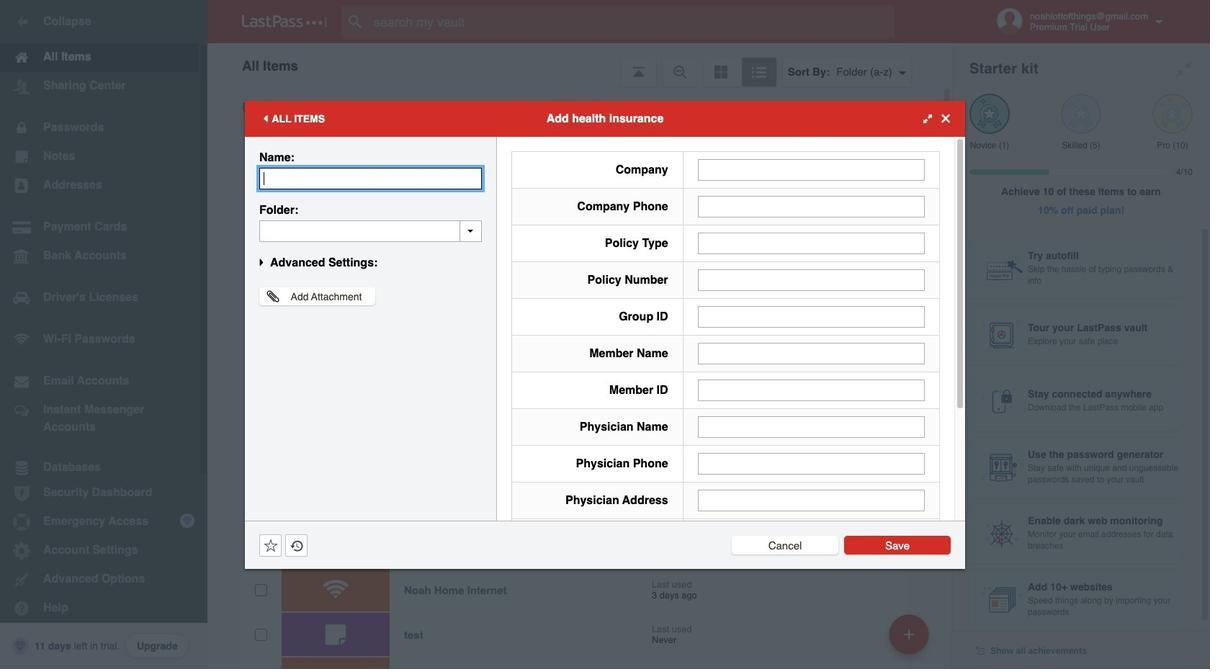 Task type: locate. For each thing, give the bounding box(es) containing it.
dialog
[[245, 100, 965, 660]]

None text field
[[698, 196, 925, 217], [698, 269, 925, 291], [698, 306, 925, 327], [698, 343, 925, 364], [698, 379, 925, 401], [698, 416, 925, 438], [698, 196, 925, 217], [698, 269, 925, 291], [698, 306, 925, 327], [698, 343, 925, 364], [698, 379, 925, 401], [698, 416, 925, 438]]

None text field
[[698, 159, 925, 180], [259, 167, 482, 189], [259, 220, 482, 242], [698, 232, 925, 254], [698, 453, 925, 474], [698, 490, 925, 511], [698, 159, 925, 180], [259, 167, 482, 189], [259, 220, 482, 242], [698, 232, 925, 254], [698, 453, 925, 474], [698, 490, 925, 511]]

new item navigation
[[884, 610, 938, 669]]

new item image
[[904, 629, 914, 639]]



Task type: vqa. For each thing, say whether or not it's contained in the screenshot.
New item navigation
yes



Task type: describe. For each thing, give the bounding box(es) containing it.
lastpass image
[[242, 15, 327, 28]]

main navigation navigation
[[0, 0, 207, 669]]

search my vault text field
[[341, 6, 917, 37]]

vault options navigation
[[207, 43, 952, 86]]

Search search field
[[341, 6, 917, 37]]



